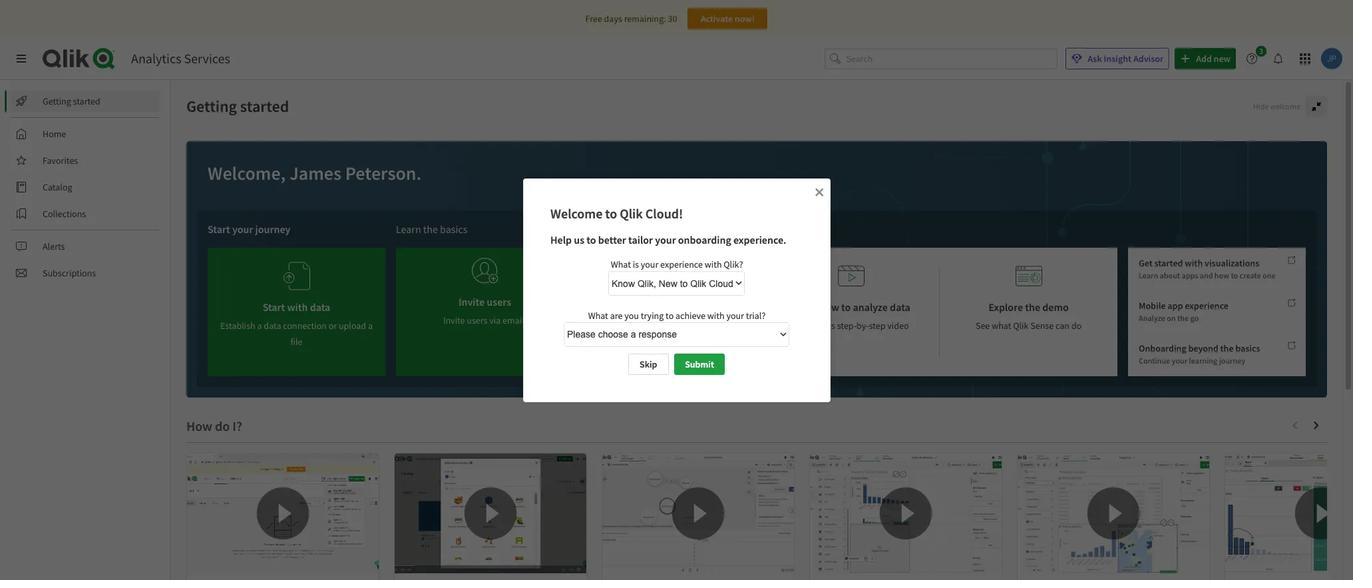 Task type: vqa. For each thing, say whether or not it's contained in the screenshot.
Personal cell associated with Demo App - Beginner's tutorial
no



Task type: locate. For each thing, give the bounding box(es) containing it.
1 horizontal spatial journey
[[1220, 356, 1246, 366]]

the
[[423, 222, 438, 236], [1026, 300, 1041, 314], [1178, 313, 1189, 323], [1221, 343, 1234, 355]]

qlik up resources
[[620, 205, 643, 221]]

0 vertical spatial how
[[1215, 270, 1230, 280]]

experience up go at the bottom of page
[[1185, 300, 1229, 312]]

by-
[[857, 320, 869, 332]]

0 horizontal spatial what
[[588, 309, 608, 321]]

2 horizontal spatial learn
[[1139, 270, 1159, 280]]

with left qlik?
[[705, 258, 722, 270]]

0 horizontal spatial experience
[[660, 258, 703, 270]]

1 vertical spatial how
[[820, 300, 840, 314]]

getting started
[[43, 95, 100, 107], [186, 96, 289, 117]]

1 horizontal spatial getting started
[[186, 96, 289, 117]]

0 horizontal spatial getting started
[[43, 95, 100, 107]]

create
[[1240, 270, 1262, 280]]

×
[[815, 181, 824, 200]]

how do i define data associations? image
[[603, 453, 794, 573]]

alerts link
[[11, 236, 160, 257]]

getting started up home link
[[43, 95, 100, 107]]

step
[[869, 320, 886, 332]]

continue
[[1139, 356, 1171, 366]]

getting started inside welcome, james peterson. 'main content'
[[186, 96, 289, 117]]

0 horizontal spatial learn
[[396, 222, 421, 236]]

2 vertical spatial learn
[[792, 300, 818, 314]]

collections
[[43, 208, 86, 220]]

with
[[1185, 257, 1203, 269], [705, 258, 722, 270], [707, 309, 725, 321]]

2 horizontal spatial started
[[1155, 257, 1184, 269]]

learn up follow
[[792, 300, 818, 314]]

qlik right what
[[1014, 320, 1029, 332]]

learn how to analyze data image
[[838, 258, 865, 294]]

analytics services
[[131, 50, 230, 67]]

1 vertical spatial experience
[[1185, 300, 1229, 312]]

analytics services element
[[131, 50, 230, 67]]

sample
[[664, 300, 698, 314]]

getting up home
[[43, 95, 71, 107]]

0 horizontal spatial started
[[73, 95, 100, 107]]

1 vertical spatial basics
[[1236, 343, 1261, 355]]

to inside get started with visualizations learn about apps and how to create one
[[1232, 270, 1239, 280]]

started inside get started with visualizations learn about apps and how to create one
[[1155, 257, 1184, 269]]

favorites link
[[11, 150, 160, 171]]

explore the demo see what qlik sense can do
[[976, 300, 1082, 332]]

0 horizontal spatial journey
[[255, 222, 291, 236]]

tailor
[[628, 233, 653, 246]]

getting
[[43, 95, 71, 107], [186, 96, 237, 117]]

with inside get started with visualizations learn about apps and how to create one
[[1185, 257, 1203, 269]]

analyze up experience
[[627, 300, 662, 314]]

your down onboarding
[[1172, 356, 1188, 366]]

on
[[1167, 313, 1176, 323]]

to down visualizations
[[1232, 270, 1239, 280]]

× button
[[815, 181, 824, 200]]

searchbar element
[[825, 48, 1058, 69]]

analyze sample data image
[[660, 258, 687, 294]]

1 vertical spatial learn
[[1139, 270, 1159, 280]]

what for what are you trying to achieve with your trial?
[[588, 309, 608, 321]]

Search text field
[[847, 48, 1058, 69]]

getting inside navigation pane element
[[43, 95, 71, 107]]

james
[[290, 161, 342, 185]]

the inside mobile app experience analyze on the go
[[1178, 313, 1189, 323]]

learn down peterson.
[[396, 222, 421, 236]]

getting inside welcome, james peterson. 'main content'
[[186, 96, 237, 117]]

learn for learn the basics
[[396, 222, 421, 236]]

with up apps
[[1185, 257, 1203, 269]]

activate
[[701, 13, 733, 25]]

getting down services at the top of the page
[[186, 96, 237, 117]]

how up 'this'
[[820, 300, 840, 314]]

1 horizontal spatial how
[[1215, 270, 1230, 280]]

0 horizontal spatial how
[[820, 300, 840, 314]]

0 vertical spatial learn
[[396, 222, 421, 236]]

how do i create a visualization? image
[[810, 453, 1002, 573]]

skip button
[[629, 354, 669, 375]]

0 horizontal spatial getting
[[43, 95, 71, 107]]

data down sample
[[666, 320, 683, 332]]

welcome,
[[208, 161, 286, 185]]

experience inside welcome to qlik sense cloud 'dialog'
[[660, 258, 703, 270]]

to up 'step-'
[[842, 300, 851, 314]]

now!
[[735, 13, 755, 25]]

1 horizontal spatial learn
[[792, 300, 818, 314]]

1 horizontal spatial getting
[[186, 96, 237, 117]]

0 vertical spatial experience
[[660, 258, 703, 270]]

1 horizontal spatial qlik
[[1014, 320, 1029, 332]]

ask
[[1088, 53, 1103, 65]]

us
[[574, 233, 584, 246]]

0 vertical spatial basics
[[440, 222, 468, 236]]

ask insight advisor button
[[1066, 48, 1170, 69]]

experience inside mobile app experience analyze on the go
[[1185, 300, 1229, 312]]

learn for learn how to analyze data follow this step-by-step video
[[792, 300, 818, 314]]

qlik inside explore the demo see what qlik sense can do
[[1014, 320, 1029, 332]]

what
[[611, 258, 631, 270], [588, 309, 608, 321]]

1 vertical spatial what
[[588, 309, 608, 321]]

mobile app experience analyze on the go
[[1139, 300, 1229, 323]]

1 horizontal spatial analyze
[[1139, 313, 1166, 323]]

experience
[[622, 320, 664, 332]]

invite down invite users image
[[459, 295, 485, 308]]

invite
[[459, 295, 485, 308], [443, 314, 465, 326]]

your right is
[[641, 258, 658, 270]]

1 vertical spatial journey
[[1220, 356, 1246, 366]]

data up insights
[[700, 300, 720, 314]]

catalog
[[43, 181, 72, 193]]

free
[[586, 13, 603, 25]]

users up "via"
[[487, 295, 511, 308]]

learn
[[396, 222, 421, 236], [1139, 270, 1159, 280], [792, 300, 818, 314]]

users
[[487, 295, 511, 308], [467, 314, 488, 326]]

learn down the get
[[1139, 270, 1159, 280]]

analyze down mobile
[[1139, 313, 1166, 323]]

more resources
[[585, 222, 652, 236]]

better
[[598, 233, 626, 246]]

achieve
[[676, 309, 706, 321]]

0 horizontal spatial data
[[666, 320, 683, 332]]

0 vertical spatial what
[[611, 258, 631, 270]]

ask insight advisor
[[1088, 53, 1164, 65]]

how right and
[[1215, 270, 1230, 280]]

invite left "via"
[[443, 314, 465, 326]]

0 vertical spatial qlik
[[620, 205, 643, 221]]

analyze
[[627, 300, 662, 314], [1139, 313, 1166, 323]]

welcome
[[550, 205, 603, 221]]

do
[[1072, 320, 1082, 332]]

what left are
[[588, 309, 608, 321]]

activate now!
[[701, 13, 755, 25]]

users left "via"
[[467, 314, 488, 326]]

what left is
[[611, 258, 631, 270]]

journey right learning at the right bottom of the page
[[1220, 356, 1246, 366]]

data
[[700, 300, 720, 314], [890, 300, 911, 314], [666, 320, 683, 332]]

and
[[1200, 270, 1214, 280]]

analyze inside analyze sample data experience data to insights
[[627, 300, 662, 314]]

email.
[[503, 314, 527, 326]]

your right the start
[[232, 222, 253, 236]]

what
[[992, 320, 1012, 332]]

your inside onboarding beyond the basics continue your learning journey
[[1172, 356, 1188, 366]]

is
[[633, 258, 639, 270]]

invite users invite users via email.
[[443, 295, 527, 326]]

how
[[1215, 270, 1230, 280], [820, 300, 840, 314]]

journey
[[255, 222, 291, 236], [1220, 356, 1246, 366]]

app
[[1168, 300, 1184, 312]]

1 horizontal spatial experience
[[1185, 300, 1229, 312]]

how do i interact with visualizations? image
[[1226, 453, 1354, 573]]

getting started down services at the top of the page
[[186, 96, 289, 117]]

30
[[668, 13, 678, 25]]

1 horizontal spatial data
[[700, 300, 720, 314]]

to right us
[[587, 233, 596, 246]]

trial?
[[746, 309, 766, 321]]

how inside get started with visualizations learn about apps and how to create one
[[1215, 270, 1230, 280]]

help
[[550, 233, 572, 246]]

experience down help us to better tailor your onboarding experience.
[[660, 258, 703, 270]]

data up video on the bottom right
[[890, 300, 911, 314]]

step-
[[838, 320, 857, 332]]

your
[[232, 222, 253, 236], [655, 233, 676, 246], [641, 258, 658, 270], [726, 309, 744, 321], [1172, 356, 1188, 366]]

data inside learn how to analyze data follow this step-by-step video
[[890, 300, 911, 314]]

0 horizontal spatial qlik
[[620, 205, 643, 221]]

1 horizontal spatial basics
[[1236, 343, 1261, 355]]

2 horizontal spatial data
[[890, 300, 911, 314]]

0 vertical spatial invite
[[459, 295, 485, 308]]

welcome to qlik cloud!
[[550, 205, 683, 221]]

to down sample
[[685, 320, 693, 332]]

journey right the start
[[255, 222, 291, 236]]

beyond
[[1189, 343, 1219, 355]]

qlik inside 'dialog'
[[620, 205, 643, 221]]

to
[[605, 205, 617, 221], [587, 233, 596, 246], [1232, 270, 1239, 280], [842, 300, 851, 314], [666, 309, 674, 321], [685, 320, 693, 332]]

1 horizontal spatial what
[[611, 258, 631, 270]]

welcome to qlik sense cloud dialog
[[523, 178, 831, 402]]

1 vertical spatial qlik
[[1014, 320, 1029, 332]]

you
[[624, 309, 639, 321]]

0 horizontal spatial analyze
[[627, 300, 662, 314]]

learn inside learn how to analyze data follow this step-by-step video
[[792, 300, 818, 314]]



Task type: describe. For each thing, give the bounding box(es) containing it.
follow
[[793, 320, 819, 332]]

sense
[[1031, 320, 1054, 332]]

subscriptions
[[43, 267, 96, 279]]

to inside analyze sample data experience data to insights
[[685, 320, 693, 332]]

via
[[490, 314, 501, 326]]

get started with visualizations learn about apps and how to create one
[[1139, 257, 1276, 280]]

days
[[604, 13, 623, 25]]

mobile
[[1139, 300, 1166, 312]]

getting started inside navigation pane element
[[43, 95, 100, 107]]

0 vertical spatial journey
[[255, 222, 291, 236]]

one
[[1263, 270, 1276, 280]]

what is your experience with qlik?
[[611, 258, 743, 270]]

invite users image
[[472, 253, 498, 288]]

insight
[[1104, 53, 1132, 65]]

more
[[585, 222, 607, 236]]

qlik?
[[724, 258, 743, 270]]

onboarding
[[678, 233, 731, 246]]

demo
[[1043, 300, 1069, 314]]

experience.
[[733, 233, 786, 246]]

close sidebar menu image
[[16, 53, 27, 64]]

what for what is your experience with qlik?
[[611, 258, 631, 270]]

advisor
[[1134, 53, 1164, 65]]

with right "achieve"
[[707, 309, 725, 321]]

get
[[1139, 257, 1153, 269]]

video
[[888, 320, 909, 332]]

can
[[1056, 320, 1070, 332]]

are
[[610, 309, 623, 321]]

how do i load data into an app? image
[[395, 453, 587, 573]]

onboarding
[[1139, 343, 1187, 355]]

welcome, james peterson.
[[208, 161, 422, 185]]

analyze sample data experience data to insights
[[622, 300, 726, 332]]

how inside learn how to analyze data follow this step-by-step video
[[820, 300, 840, 314]]

home
[[43, 128, 66, 140]]

to up the 'more resources'
[[605, 205, 617, 221]]

about
[[1160, 270, 1181, 280]]

data for analyze sample data
[[666, 320, 683, 332]]

how do i create an app? image
[[187, 453, 379, 573]]

analytics
[[131, 50, 181, 67]]

resources
[[609, 222, 652, 236]]

see
[[976, 320, 990, 332]]

getting started link
[[11, 91, 160, 112]]

explore the demo image
[[1016, 258, 1042, 294]]

home link
[[11, 123, 160, 145]]

learning
[[1190, 356, 1218, 366]]

subscriptions link
[[11, 262, 160, 284]]

submit button
[[675, 354, 725, 375]]

this
[[821, 320, 836, 332]]

journey inside onboarding beyond the basics continue your learning journey
[[1220, 356, 1246, 366]]

trying
[[641, 309, 664, 321]]

learn the basics
[[396, 222, 468, 236]]

0 horizontal spatial basics
[[440, 222, 468, 236]]

submit
[[685, 358, 715, 370]]

your left trial?
[[726, 309, 744, 321]]

alerts
[[43, 240, 65, 252]]

visualizations
[[1205, 257, 1260, 269]]

1 vertical spatial invite
[[443, 314, 465, 326]]

go
[[1191, 313, 1199, 323]]

how do i use the chart suggestions toggle? image
[[1018, 453, 1210, 573]]

to right the trying
[[666, 309, 674, 321]]

favorites
[[43, 154, 78, 166]]

learn inside get started with visualizations learn about apps and how to create one
[[1139, 270, 1159, 280]]

data for learn how to analyze data
[[890, 300, 911, 314]]

services
[[184, 50, 230, 67]]

the inside onboarding beyond the basics continue your learning journey
[[1221, 343, 1234, 355]]

cloud!
[[645, 205, 683, 221]]

to inside learn how to analyze data follow this step-by-step video
[[842, 300, 851, 314]]

peterson.
[[345, 161, 422, 185]]

start
[[208, 222, 230, 236]]

apps
[[1182, 270, 1199, 280]]

analyze
[[853, 300, 888, 314]]

started inside navigation pane element
[[73, 95, 100, 107]]

navigation pane element
[[0, 85, 170, 289]]

learn how to analyze data follow this step-by-step video
[[792, 300, 911, 332]]

free days remaining: 30
[[586, 13, 678, 25]]

analyze inside mobile app experience analyze on the go
[[1139, 313, 1166, 323]]

your right tailor at the top of the page
[[655, 233, 676, 246]]

remaining:
[[624, 13, 666, 25]]

1 vertical spatial users
[[467, 314, 488, 326]]

explore
[[989, 300, 1024, 314]]

catalog link
[[11, 176, 160, 198]]

insights
[[695, 320, 726, 332]]

0 vertical spatial users
[[487, 295, 511, 308]]

what are you trying to achieve with your trial?
[[588, 309, 766, 321]]

onboarding beyond the basics continue your learning journey
[[1139, 343, 1261, 366]]

basics inside onboarding beyond the basics continue your learning journey
[[1236, 343, 1261, 355]]

hide welcome image
[[1312, 101, 1322, 112]]

help us to better tailor your onboarding experience.
[[550, 233, 786, 246]]

1 horizontal spatial started
[[240, 96, 289, 117]]

skip
[[640, 358, 658, 370]]

welcome, james peterson. main content
[[170, 80, 1354, 580]]

the inside explore the demo see what qlik sense can do
[[1026, 300, 1041, 314]]

collections link
[[11, 203, 160, 224]]



